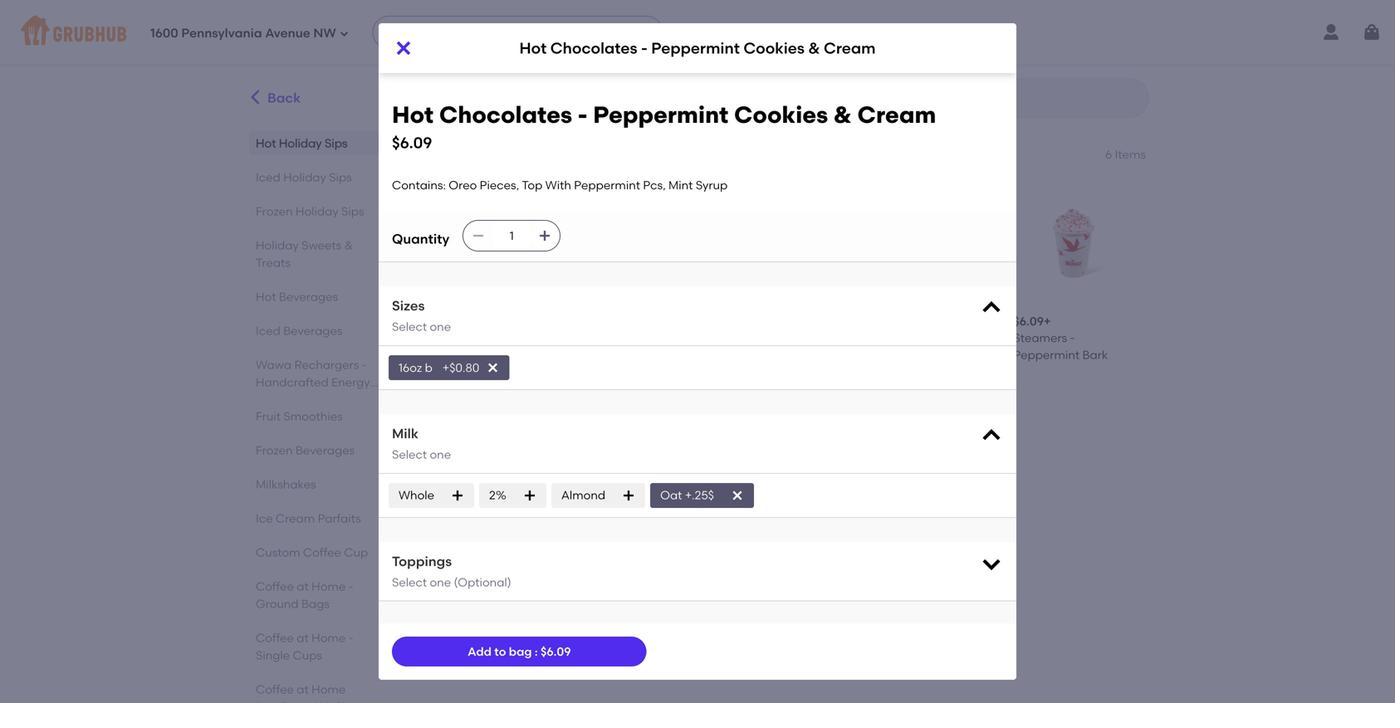 Task type: vqa. For each thing, say whether or not it's contained in the screenshot.
the 'Hot' in Hot Chocolates - Peppermint Cookies & Cream $6.09
yes



Task type: describe. For each thing, give the bounding box(es) containing it.
hot lattes - peppermint mocha
[[586, 331, 694, 362]]

smoothies
[[284, 409, 343, 424]]

custom
[[256, 546, 300, 560]]

custom coffee cup tab
[[256, 544, 385, 561]]

hot inside $6.09 hot lattes - frosted sugar cookie
[[443, 331, 464, 345]]

holiday blend coffee - holiday blend image
[[443, 434, 566, 556]]

hot chocolates - peppermint cookies & cream $6.09
[[392, 101, 936, 152]]

fruit
[[256, 409, 281, 424]]

6
[[1105, 147, 1112, 162]]

peppermint inside hot lattes - peppermint mocha
[[586, 348, 652, 362]]

frosted
[[512, 331, 554, 345]]

pennsylvania
[[181, 26, 262, 41]]

sips for frozen holiday sips
[[341, 204, 364, 218]]

hot beverages
[[256, 290, 338, 304]]

iced holiday sips tab
[[256, 169, 385, 186]]

wawa rechargers - handcrafted energy drinks (contains caffeine) tab
[[256, 356, 385, 424]]

- inside $6.09 + steamers - peppermint bark
[[1070, 331, 1075, 345]]

mint
[[669, 178, 693, 192]]

(contains
[[293, 393, 348, 407]]

holiday sweets & treats
[[256, 238, 353, 270]]

0 vertical spatial blend
[[489, 584, 521, 598]]

(optional)
[[454, 575, 511, 590]]

+$0.80
[[443, 361, 480, 375]]

coffee for coffee at home - single cups
[[256, 631, 294, 645]]

1600
[[150, 26, 178, 41]]

hot chocolates - peppermint bark
[[728, 331, 824, 362]]

toppings select one (optional)
[[392, 553, 511, 590]]

select for sizes
[[392, 320, 427, 334]]

cream inside ice cream parfaits tab
[[276, 512, 315, 526]]

almond
[[561, 488, 606, 503]]

with
[[545, 178, 571, 192]]

fruit smoothies
[[256, 409, 343, 424]]

at for cups
[[297, 631, 309, 645]]

beverages for hot beverages
[[279, 290, 338, 304]]

hot chocolates - peppermint cookies & cream image
[[871, 181, 994, 304]]

- inside $2.89 + holiday blend coffee - holiday blend
[[443, 600, 448, 615]]

coffee at home - single cups
[[256, 631, 353, 663]]

frozen holiday sips
[[256, 204, 364, 218]]

steamers - peppermint bark image
[[1014, 181, 1136, 304]]

at for bags
[[297, 580, 309, 594]]

- inside hot chocolates - peppermint bark
[[819, 331, 824, 345]]

energy
[[331, 375, 370, 389]]

chocolates inside hot chocolates - peppermint bark
[[752, 331, 817, 345]]

wawa
[[256, 358, 292, 372]]

1 vertical spatial blend
[[497, 600, 529, 615]]

$6.09 right ":"
[[541, 645, 571, 659]]

back button
[[246, 78, 302, 118]]

at for 4pk
[[297, 683, 309, 697]]

iced beverages tab
[[256, 322, 385, 340]]

milk
[[392, 426, 419, 442]]

add to bag : $6.09
[[468, 645, 571, 659]]

items
[[1115, 147, 1146, 162]]

hot inside hot chocolates - peppermint bark
[[728, 331, 749, 345]]

$6.09 inside $6.09 hot lattes - frosted sugar cookie
[[443, 314, 474, 329]]

nw
[[313, 26, 336, 41]]

rechargers
[[294, 358, 359, 372]]

select for milk
[[392, 448, 427, 462]]

hot holiday sips
[[256, 136, 348, 150]]

caffeine)
[[256, 410, 308, 424]]

ice cream parfaits
[[256, 512, 361, 526]]

hot lattes - peppermint mocha image
[[586, 181, 709, 304]]

frozen for frozen beverages
[[256, 443, 293, 458]]

lattes inside $6.09 hot lattes - frosted sugar cookie
[[467, 331, 502, 345]]

hot chocolates - peppermint cookies & cream button
[[864, 174, 1000, 387]]

$6.09 + steamers - peppermint bark
[[1014, 314, 1108, 362]]

coffee inside custom coffee cup tab
[[303, 546, 341, 560]]

- inside hot lattes - peppermint mocha
[[647, 331, 652, 345]]

bundles
[[256, 700, 300, 703]]

hot inside hot chocolates - peppermint cookies & cream
[[871, 331, 891, 345]]

contains: oreo pieces, top with peppermint pcs, mint syrup
[[392, 178, 728, 192]]

add
[[468, 645, 492, 659]]

coffee at home bundles - 4pk groun
[[256, 683, 377, 703]]

cream inside the hot chocolates - peppermint cookies & cream button
[[883, 365, 922, 379]]

peppermint inside hot chocolates - peppermint bark
[[728, 348, 795, 362]]

2%
[[489, 488, 506, 503]]

treats
[[256, 256, 291, 270]]

16oz b
[[399, 361, 433, 375]]

bag
[[509, 645, 532, 659]]

drinks
[[256, 393, 290, 407]]

iced for iced beverages
[[256, 324, 280, 338]]

+ for $6.09
[[1044, 314, 1051, 329]]

4pk
[[311, 700, 331, 703]]

$6.09 inside $6.09 + steamers - peppermint bark
[[1014, 314, 1044, 329]]

cookies inside hot chocolates - peppermint cookies & cream $6.09
[[734, 101, 828, 129]]

milk select one
[[392, 426, 451, 462]]

sweets
[[302, 238, 342, 252]]

iced beverages
[[256, 324, 342, 338]]

16oz
[[399, 361, 422, 375]]

one for sizes
[[430, 320, 451, 334]]

chocolates inside hot chocolates - peppermint cookies & cream $6.09
[[439, 101, 572, 129]]

cups
[[293, 649, 322, 663]]

hot beverages tab
[[256, 288, 385, 306]]

quantity
[[392, 231, 449, 247]]



Task type: locate. For each thing, give the bounding box(es) containing it.
home for cups
[[312, 631, 346, 645]]

peppermint inside $6.09 + steamers - peppermint bark
[[1014, 348, 1080, 362]]

hot chocolates - peppermint bark image
[[728, 181, 851, 304]]

2 vertical spatial one
[[430, 575, 451, 590]]

1 select from the top
[[392, 320, 427, 334]]

holiday inside holiday sweets & treats
[[256, 238, 299, 252]]

0 vertical spatial cookies
[[744, 39, 805, 57]]

select down sizes
[[392, 320, 427, 334]]

$2.89 + holiday blend coffee - holiday blend
[[443, 567, 562, 615]]

iced up the wawa
[[256, 324, 280, 338]]

hot holiday sips tab
[[256, 135, 385, 152]]

one up whole
[[430, 448, 451, 462]]

:
[[535, 645, 538, 659]]

&
[[808, 39, 820, 57], [834, 101, 852, 129], [344, 238, 353, 252], [871, 365, 880, 379]]

+ for $2.89
[[473, 567, 480, 581]]

ice
[[256, 512, 273, 526]]

iced for iced holiday sips
[[256, 170, 280, 184]]

+ right toppings at the left
[[473, 567, 480, 581]]

1 home from the top
[[312, 580, 346, 594]]

one for milk
[[430, 448, 451, 462]]

cup
[[344, 546, 368, 560]]

svg image
[[1362, 22, 1382, 42], [339, 29, 349, 39], [394, 38, 414, 58], [538, 229, 552, 243], [980, 424, 1003, 448], [731, 489, 744, 502]]

1 vertical spatial select
[[392, 448, 427, 462]]

-
[[641, 39, 648, 57], [578, 101, 588, 129], [505, 331, 509, 345], [647, 331, 652, 345], [819, 331, 824, 345], [962, 331, 967, 345], [1070, 331, 1075, 345], [362, 358, 367, 372], [348, 580, 353, 594], [443, 600, 448, 615], [348, 631, 353, 645], [303, 700, 308, 703]]

lattes inside hot lattes - peppermint mocha
[[609, 331, 644, 345]]

1 vertical spatial +
[[473, 567, 480, 581]]

1 vertical spatial home
[[312, 631, 346, 645]]

home for bags
[[312, 580, 346, 594]]

select down milk
[[392, 448, 427, 462]]

2 lattes from the left
[[609, 331, 644, 345]]

coffee at home bundles - 4pk groun tab
[[256, 681, 385, 703]]

mocha
[[655, 348, 694, 362]]

syrup
[[696, 178, 728, 192]]

1 horizontal spatial lattes
[[609, 331, 644, 345]]

1 vertical spatial hot chocolates - peppermint cookies & cream
[[871, 331, 985, 379]]

2 at from the top
[[297, 631, 309, 645]]

home up the 4pk
[[312, 683, 346, 697]]

2 home from the top
[[312, 631, 346, 645]]

coffee right (optional)
[[524, 584, 562, 598]]

coffee inside 'coffee at home - ground bags'
[[256, 580, 294, 594]]

svg image
[[472, 229, 485, 243], [980, 297, 1003, 320], [486, 361, 499, 375], [451, 489, 464, 502], [523, 489, 536, 502], [622, 489, 635, 502], [980, 552, 1003, 575]]

peppermint inside hot chocolates - peppermint cookies & cream $6.09
[[593, 101, 729, 129]]

top
[[522, 178, 543, 192]]

at up bundles
[[297, 683, 309, 697]]

Input item quantity number field
[[493, 221, 530, 251]]

select inside toppings select one (optional)
[[392, 575, 427, 590]]

$6.09 up the 'sugar'
[[443, 314, 474, 329]]

magnifying glass icon image
[[870, 88, 889, 108]]

sugar
[[443, 348, 477, 362]]

at inside 'coffee at home - ground bags'
[[297, 580, 309, 594]]

1 vertical spatial cookies
[[734, 101, 828, 129]]

blend up to on the left bottom of the page
[[489, 584, 521, 598]]

coffee
[[303, 546, 341, 560], [256, 580, 294, 594], [524, 584, 562, 598], [256, 631, 294, 645], [256, 683, 294, 697]]

holiday down the hot holiday sips
[[283, 170, 326, 184]]

one inside toppings select one (optional)
[[430, 575, 451, 590]]

select down toppings at the left
[[392, 575, 427, 590]]

3 select from the top
[[392, 575, 427, 590]]

sips for hot holiday sips
[[325, 136, 348, 150]]

coffee up ground
[[256, 580, 294, 594]]

beverages inside "frozen beverages" tab
[[296, 443, 355, 458]]

- inside $6.09 hot lattes - frosted sugar cookie
[[505, 331, 509, 345]]

beverages down hot beverages tab
[[283, 324, 342, 338]]

1 vertical spatial one
[[430, 448, 451, 462]]

at up bags
[[297, 580, 309, 594]]

at inside coffee at home bundles - 4pk groun
[[297, 683, 309, 697]]

cream
[[824, 39, 876, 57], [857, 101, 936, 129], [883, 365, 922, 379], [276, 512, 315, 526]]

coffee for coffee at home - ground bags
[[256, 580, 294, 594]]

+.25$
[[685, 488, 714, 503]]

beverages for frozen beverages
[[296, 443, 355, 458]]

2 bark from the left
[[1083, 348, 1108, 362]]

parfaits
[[318, 512, 361, 526]]

ice cream parfaits tab
[[256, 510, 385, 527]]

& inside button
[[871, 365, 880, 379]]

1 vertical spatial frozen
[[256, 443, 293, 458]]

hot
[[519, 39, 547, 57], [392, 101, 434, 129], [256, 136, 276, 150], [256, 290, 276, 304], [443, 331, 464, 345], [586, 331, 606, 345], [728, 331, 749, 345], [871, 331, 891, 345]]

frozen for frozen holiday sips
[[256, 204, 293, 218]]

sizes select one
[[392, 298, 451, 334]]

0 vertical spatial hot chocolates - peppermint cookies & cream
[[519, 39, 876, 57]]

coffee inside coffee at home - single cups
[[256, 631, 294, 645]]

contains:
[[392, 178, 446, 192]]

cream inside hot chocolates - peppermint cookies & cream $6.09
[[857, 101, 936, 129]]

hot inside hot chocolates - peppermint cookies & cream $6.09
[[392, 101, 434, 129]]

2 iced from the top
[[256, 324, 280, 338]]

2 vertical spatial at
[[297, 683, 309, 697]]

one down toppings at the left
[[430, 575, 451, 590]]

pcs,
[[643, 178, 666, 192]]

frozen down iced holiday sips
[[256, 204, 293, 218]]

select
[[392, 320, 427, 334], [392, 448, 427, 462], [392, 575, 427, 590]]

holiday up iced holiday sips
[[279, 136, 322, 150]]

sips up iced holiday sips tab
[[325, 136, 348, 150]]

hot chocolates - peppermint cookies & cream inside button
[[871, 331, 985, 379]]

cookie
[[480, 348, 520, 362]]

$6.09 up steamers
[[1014, 314, 1044, 329]]

bark inside $6.09 + steamers - peppermint bark
[[1083, 348, 1108, 362]]

beverages
[[279, 290, 338, 304], [283, 324, 342, 338], [296, 443, 355, 458]]

caret left icon image
[[247, 89, 264, 106]]

cookies inside the hot chocolates - peppermint cookies & cream button
[[940, 348, 985, 362]]

2 frozen from the top
[[256, 443, 293, 458]]

chocolates
[[550, 39, 637, 57], [439, 101, 572, 129], [752, 331, 817, 345], [894, 331, 959, 345]]

3 home from the top
[[312, 683, 346, 697]]

select for toppings
[[392, 575, 427, 590]]

one inside sizes select one
[[430, 320, 451, 334]]

at up cups
[[297, 631, 309, 645]]

1 lattes from the left
[[467, 331, 502, 345]]

bark inside hot chocolates - peppermint bark
[[798, 348, 823, 362]]

holiday inside hot holiday sips tab
[[279, 136, 322, 150]]

milkshakes
[[256, 478, 316, 492]]

hot lattes - peppermint mocha button
[[579, 174, 715, 387]]

select inside sizes select one
[[392, 320, 427, 334]]

b
[[425, 361, 433, 375]]

1600 pennsylvania avenue nw
[[150, 26, 336, 41]]

sips up sweets
[[341, 204, 364, 218]]

to
[[494, 645, 506, 659]]

beverages down fruit smoothies tab
[[296, 443, 355, 458]]

& inside hot chocolates - peppermint cookies & cream $6.09
[[834, 101, 852, 129]]

peppermint inside the hot chocolates - peppermint cookies & cream button
[[871, 348, 937, 362]]

0 horizontal spatial bark
[[798, 348, 823, 362]]

lattes
[[467, 331, 502, 345], [609, 331, 644, 345]]

home
[[312, 580, 346, 594], [312, 631, 346, 645], [312, 683, 346, 697]]

frozen beverages
[[256, 443, 355, 458]]

1 iced from the top
[[256, 170, 280, 184]]

steamers
[[1014, 331, 1067, 345]]

home for 4pk
[[312, 683, 346, 697]]

main navigation navigation
[[0, 0, 1395, 65]]

0 vertical spatial +
[[1044, 314, 1051, 329]]

fruit smoothies tab
[[256, 408, 385, 425]]

holiday
[[279, 136, 322, 150], [283, 170, 326, 184], [296, 204, 339, 218], [256, 238, 299, 252], [443, 584, 486, 598], [451, 600, 494, 615]]

one inside milk select one
[[430, 448, 451, 462]]

hot inside hot lattes - peppermint mocha
[[586, 331, 606, 345]]

sips down hot holiday sips tab
[[329, 170, 352, 184]]

0 horizontal spatial +
[[473, 567, 480, 581]]

iced
[[256, 170, 280, 184], [256, 324, 280, 338]]

oat
[[660, 488, 682, 503]]

2 vertical spatial select
[[392, 575, 427, 590]]

at inside coffee at home - single cups
[[297, 631, 309, 645]]

sizes
[[392, 298, 425, 314]]

home up bags
[[312, 580, 346, 594]]

wawa rechargers - handcrafted energy drinks (contains caffeine)
[[256, 358, 370, 424]]

coffee inside $2.89 + holiday blend coffee - holiday blend
[[524, 584, 562, 598]]

+ up steamers
[[1044, 314, 1051, 329]]

handcrafted
[[256, 375, 329, 389]]

$6.09 inside hot chocolates - peppermint cookies & cream $6.09
[[392, 134, 432, 152]]

holiday inside iced holiday sips tab
[[283, 170, 326, 184]]

frozen beverages tab
[[256, 442, 385, 459]]

2 vertical spatial sips
[[341, 204, 364, 218]]

$6.09 hot lattes - frosted sugar cookie
[[443, 314, 554, 362]]

6 items
[[1105, 147, 1146, 162]]

coffee at home - ground bags
[[256, 580, 353, 611]]

2 select from the top
[[392, 448, 427, 462]]

beverages for iced beverages
[[283, 324, 342, 338]]

coffee at home - ground bags tab
[[256, 578, 385, 613]]

home inside coffee at home bundles - 4pk groun
[[312, 683, 346, 697]]

one for toppings
[[430, 575, 451, 590]]

1 bark from the left
[[798, 348, 823, 362]]

milkshakes tab
[[256, 476, 385, 493]]

0 vertical spatial select
[[392, 320, 427, 334]]

toppings
[[392, 553, 452, 570]]

2 vertical spatial cookies
[[940, 348, 985, 362]]

coffee at home - single cups tab
[[256, 630, 385, 664]]

iced holiday sips
[[256, 170, 352, 184]]

beverages up iced beverages
[[279, 290, 338, 304]]

bark
[[798, 348, 823, 362], [1083, 348, 1108, 362]]

frozen down caffeine)
[[256, 443, 293, 458]]

0 vertical spatial at
[[297, 580, 309, 594]]

pieces,
[[480, 178, 519, 192]]

2 vertical spatial beverages
[[296, 443, 355, 458]]

0 vertical spatial home
[[312, 580, 346, 594]]

iced down the hot holiday sips
[[256, 170, 280, 184]]

2 one from the top
[[430, 448, 451, 462]]

home inside coffee at home - single cups
[[312, 631, 346, 645]]

$2.89
[[443, 567, 473, 581]]

1 vertical spatial sips
[[329, 170, 352, 184]]

1 horizontal spatial +
[[1044, 314, 1051, 329]]

beverages inside hot beverages tab
[[279, 290, 338, 304]]

bags
[[301, 597, 330, 611]]

$6.09 up contains:
[[392, 134, 432, 152]]

+ inside $6.09 + steamers - peppermint bark
[[1044, 314, 1051, 329]]

0 vertical spatial one
[[430, 320, 451, 334]]

holiday down $2.89
[[443, 584, 486, 598]]

blend
[[489, 584, 521, 598], [497, 600, 529, 615]]

1 frozen from the top
[[256, 204, 293, 218]]

back
[[267, 90, 301, 106]]

one
[[430, 320, 451, 334], [430, 448, 451, 462], [430, 575, 451, 590]]

2 vertical spatial home
[[312, 683, 346, 697]]

home inside 'coffee at home - ground bags'
[[312, 580, 346, 594]]

frozen holiday sips tab
[[256, 203, 385, 220]]

single
[[256, 649, 290, 663]]

holiday down iced holiday sips tab
[[296, 204, 339, 218]]

- inside hot chocolates - peppermint cookies & cream $6.09
[[578, 101, 588, 129]]

coffee left cup
[[303, 546, 341, 560]]

sips for iced holiday sips
[[329, 170, 352, 184]]

holiday sweets & treats tab
[[256, 237, 385, 272]]

1 horizontal spatial bark
[[1083, 348, 1108, 362]]

sips
[[325, 136, 348, 150], [329, 170, 352, 184], [341, 204, 364, 218]]

custom coffee cup
[[256, 546, 368, 560]]

- inside 'coffee at home - ground bags'
[[348, 580, 353, 594]]

oreo
[[449, 178, 477, 192]]

holiday down (optional)
[[451, 600, 494, 615]]

whole
[[399, 488, 434, 503]]

ground
[[256, 597, 299, 611]]

hot chocolates - peppermint bark button
[[722, 174, 858, 387]]

1 at from the top
[[297, 580, 309, 594]]

- inside wawa rechargers - handcrafted energy drinks (contains caffeine)
[[362, 358, 367, 372]]

- inside coffee at home - single cups
[[348, 631, 353, 645]]

0 vertical spatial frozen
[[256, 204, 293, 218]]

holiday up treats
[[256, 238, 299, 252]]

& inside holiday sweets & treats
[[344, 238, 353, 252]]

one up the 'sugar'
[[430, 320, 451, 334]]

select inside milk select one
[[392, 448, 427, 462]]

beverages inside iced beverages tab
[[283, 324, 342, 338]]

0 vertical spatial iced
[[256, 170, 280, 184]]

holiday inside frozen holiday sips tab
[[296, 204, 339, 218]]

0 horizontal spatial lattes
[[467, 331, 502, 345]]

+ inside $2.89 + holiday blend coffee - holiday blend
[[473, 567, 480, 581]]

peppermint
[[651, 39, 740, 57], [593, 101, 729, 129], [574, 178, 640, 192], [586, 348, 652, 362], [728, 348, 795, 362], [871, 348, 937, 362], [1014, 348, 1080, 362]]

1 vertical spatial at
[[297, 631, 309, 645]]

1 one from the top
[[430, 320, 451, 334]]

avenue
[[265, 26, 310, 41]]

oat +.25$
[[660, 488, 714, 503]]

0 vertical spatial sips
[[325, 136, 348, 150]]

3 at from the top
[[297, 683, 309, 697]]

- inside coffee at home bundles - 4pk groun
[[303, 700, 308, 703]]

1 vertical spatial beverages
[[283, 324, 342, 338]]

hot lattes - frosted sugar cookie image
[[443, 181, 566, 304]]

3 one from the top
[[430, 575, 451, 590]]

coffee inside coffee at home bundles - 4pk groun
[[256, 683, 294, 697]]

coffee up single
[[256, 631, 294, 645]]

coffee for coffee at home bundles - 4pk groun
[[256, 683, 294, 697]]

0 vertical spatial beverages
[[279, 290, 338, 304]]

$6.09
[[392, 134, 432, 152], [443, 314, 474, 329], [1014, 314, 1044, 329], [541, 645, 571, 659]]

frozen
[[256, 204, 293, 218], [256, 443, 293, 458]]

home up cups
[[312, 631, 346, 645]]

coffee up bundles
[[256, 683, 294, 697]]

1 vertical spatial iced
[[256, 324, 280, 338]]

blend down (optional)
[[497, 600, 529, 615]]



